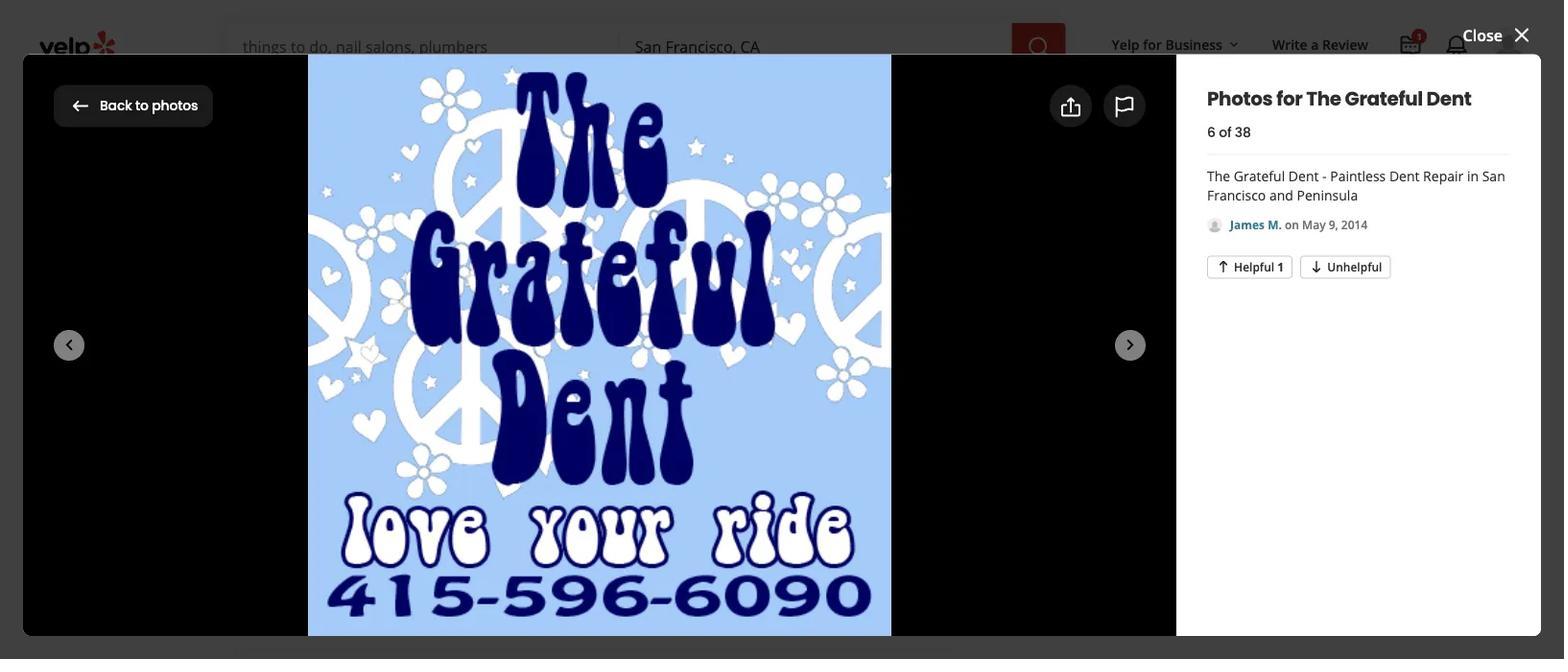 Task type: vqa. For each thing, say whether or not it's contained in the screenshot.
leftmost 1
yes



Task type: describe. For each thing, give the bounding box(es) containing it.
write for write a review
[[279, 330, 319, 352]]

save button
[[675, 320, 775, 362]]

james m. on may 9, 2014
[[1231, 217, 1368, 233]]

photos & videos element
[[0, 0, 1565, 660]]

restaurants
[[240, 85, 315, 103]]

-
[[1323, 167, 1327, 185]]

services for auto services
[[556, 85, 607, 103]]

in
[[1468, 167, 1479, 185]]

claimed
[[253, 273, 313, 293]]

body shops link
[[338, 273, 426, 293]]

write a review link
[[1265, 27, 1377, 61]]

see all 38 photos
[[791, 427, 919, 447]]

james
[[1231, 217, 1265, 233]]

2014
[[1342, 217, 1368, 233]]

24 save outline v2 image
[[691, 330, 714, 353]]

the grateful dent - paintless dent repair in san francisco and peninsula
[[1208, 167, 1506, 205]]

write a review
[[279, 330, 386, 352]]

all
[[822, 427, 841, 447]]

the up 4.9 star rating image
[[233, 158, 319, 223]]

the grateful dent
[[233, 158, 639, 223]]

,
[[426, 273, 430, 293]]

restaurants link
[[225, 69, 357, 125]]

24 arrow left v2 image
[[69, 95, 92, 118]]

24 share v2 image
[[576, 330, 599, 353]]

the right to
[[194, 87, 244, 125]]

helpful 1
[[1235, 258, 1285, 274]]

2 horizontal spatial photos
[[1117, 95, 1169, 117]]

body
[[338, 273, 376, 293]]

1 horizontal spatial photos
[[233, 425, 299, 452]]

for inside button
[[1144, 35, 1162, 53]]

mobile dent repair link
[[434, 273, 581, 293]]

edit button
[[593, 274, 629, 297]]

to
[[135, 97, 149, 115]]

24 chevron down v2 image for home services
[[469, 83, 492, 106]]

dent down reviews)
[[490, 273, 527, 293]]

business
[[1166, 35, 1223, 53]]

search image
[[1028, 36, 1051, 59]]

yelp
[[1112, 35, 1140, 53]]

follow
[[830, 330, 877, 352]]

follow button
[[783, 320, 893, 362]]

services for home services
[[414, 85, 465, 103]]

add photo
[[456, 330, 536, 352]]

write for write a review
[[1273, 35, 1308, 53]]

services offered element
[[233, 649, 950, 660]]

home services
[[373, 85, 465, 103]]

add photos link
[[1035, 85, 1186, 127]]

&
[[303, 425, 317, 452]]

dent up the grateful dent
[[365, 87, 428, 125]]

notifications image
[[1446, 35, 1469, 58]]

24 project v2 image
[[1400, 35, 1423, 58]]

videos
[[321, 425, 384, 452]]

4.9 star rating image
[[233, 226, 402, 256]]

a for review
[[1312, 35, 1319, 53]]

yelp for business
[[1112, 35, 1223, 53]]

san
[[1483, 167, 1506, 185]]

0 horizontal spatial photos for the grateful dent
[[54, 87, 428, 125]]

save
[[722, 330, 759, 352]]

grateful up 4.9
[[328, 158, 520, 223]]

business categories element
[[225, 69, 1526, 125]]

next photo image
[[1119, 334, 1142, 357]]

see
[[791, 427, 818, 447]]

the inside the grateful dent - paintless dent repair in san francisco and peninsula
[[1208, 167, 1231, 185]]

share
[[607, 330, 651, 352]]

1 inside photos & videos element
[[1278, 258, 1285, 274]]

auto
[[523, 85, 552, 103]]

dent right 'paintless'
[[1390, 167, 1420, 185]]

1 horizontal spatial photos for the grateful dent
[[1208, 85, 1472, 112]]

1 horizontal spatial photos
[[866, 427, 919, 447]]

close button
[[1464, 23, 1534, 47]]

3 photo of the grateful dent - san francisco, ca, us. image from the left
[[648, 475, 840, 619]]

4.9 (67 reviews)
[[414, 230, 528, 251]]

16 chevron down v2 image
[[1227, 37, 1242, 53]]

0 horizontal spatial repair
[[531, 273, 581, 293]]



Task type: locate. For each thing, give the bounding box(es) containing it.
photos
[[1117, 95, 1169, 117], [152, 97, 198, 115], [866, 427, 919, 447]]

of
[[1219, 124, 1232, 142]]

body shops , mobile dent repair
[[338, 273, 581, 293]]

for down write a review link
[[1277, 85, 1303, 112]]

1 24 chevron down v2 image from the left
[[319, 83, 342, 106]]

1 vertical spatial add
[[456, 330, 487, 352]]

1 horizontal spatial for
[[1144, 35, 1162, 53]]

add photos
[[1082, 95, 1169, 117]]

photos right to
[[152, 97, 198, 115]]

0 vertical spatial write
[[1273, 35, 1308, 53]]

1 vertical spatial write
[[279, 330, 319, 352]]

24 close v2 image
[[1511, 24, 1534, 47]]

1 inside button
[[1417, 30, 1423, 43]]

auto services link
[[507, 69, 649, 125]]

2 horizontal spatial for
[[1277, 85, 1303, 112]]

unhelpful button
[[1301, 256, 1391, 279]]

write down claimed
[[279, 330, 319, 352]]

1 horizontal spatial 38
[[1235, 124, 1252, 142]]

1 horizontal spatial 24 chevron down v2 image
[[469, 83, 492, 106]]

1 vertical spatial repair
[[531, 273, 581, 293]]

james m. link
[[1231, 217, 1285, 233]]

review
[[1323, 35, 1369, 53]]

previous photo image
[[58, 334, 81, 357]]

16 nothelpful v2 image
[[1310, 259, 1325, 274]]

0 horizontal spatial 1
[[1278, 258, 1285, 274]]

helpful
[[1235, 258, 1275, 274]]

unhelpful
[[1328, 258, 1383, 274]]

0 horizontal spatial for
[[152, 87, 189, 125]]

services
[[414, 85, 465, 103], [556, 85, 607, 103]]

grateful up and
[[1234, 167, 1286, 185]]

dent
[[1427, 85, 1472, 112], [365, 87, 428, 125], [529, 158, 639, 223], [1289, 167, 1319, 185], [1390, 167, 1420, 185], [490, 273, 527, 293]]

0 vertical spatial 38
[[1235, 124, 1252, 142]]

24 chevron down v2 image for restaurants
[[319, 83, 342, 106]]

1 left notifications icon
[[1417, 30, 1423, 43]]

francisco
[[1208, 186, 1267, 205]]

1 horizontal spatial write
[[1273, 35, 1308, 53]]

write
[[1273, 35, 1308, 53], [279, 330, 319, 352]]

grateful down 1 button
[[1345, 85, 1423, 112]]

24 chevron down v2 image
[[319, 83, 342, 106], [469, 83, 492, 106]]

may
[[1303, 217, 1326, 233]]

peninsula
[[1297, 186, 1359, 205]]

photos inside button
[[152, 97, 198, 115]]

1 horizontal spatial repair
[[1424, 167, 1464, 185]]

0 vertical spatial add
[[1082, 95, 1113, 117]]

1 horizontal spatial a
[[1312, 35, 1319, 53]]

yelp for business button
[[1105, 27, 1250, 61]]

add for add photos
[[1082, 95, 1113, 117]]

6 of 38
[[1208, 124, 1252, 142]]

0 vertical spatial a
[[1312, 35, 1319, 53]]

add for add photo
[[456, 330, 487, 352]]

24 chevron down v2 image
[[611, 83, 634, 106]]

38 for all
[[845, 427, 862, 447]]

38 right of
[[1235, 124, 1252, 142]]

(67
[[439, 230, 462, 251]]

reviews)
[[466, 230, 528, 251]]

2 photo of the grateful dent - san francisco, ca, us. image from the left
[[441, 475, 633, 619]]

1 photo of the grateful dent - san francisco, ca, us. image from the left
[[233, 475, 425, 619]]

services left 24 chevron down v2 image
[[556, 85, 607, 103]]

38 right 'all'
[[845, 427, 862, 447]]

24 chevron down v2 image inside home services link
[[469, 83, 492, 106]]

dent down notifications icon
[[1427, 85, 1472, 112]]

add right the 24 camera v2 icon
[[456, 330, 487, 352]]

2 services from the left
[[556, 85, 607, 103]]

1 right helpful
[[1278, 258, 1285, 274]]

for
[[1144, 35, 1162, 53], [1277, 85, 1303, 112], [152, 87, 189, 125]]

photos right 'all'
[[866, 427, 919, 447]]

24 chevron down v2 image left auto
[[469, 83, 492, 106]]

2 horizontal spatial photos
[[1208, 85, 1273, 112]]

grateful left 'home'
[[249, 87, 359, 125]]

edit
[[600, 277, 622, 293]]

24 phone v2 image
[[1292, 235, 1315, 258]]

shops
[[380, 273, 426, 293]]

the down 'write a review'
[[1307, 85, 1342, 112]]

a for review
[[323, 330, 333, 352]]

24 camera v2 image
[[425, 330, 448, 353]]

24 external link v2 image
[[1292, 180, 1315, 204]]

(67 reviews) link
[[439, 230, 528, 251]]

0 horizontal spatial photo of the grateful dent - san francisco, ca, us. image
[[233, 475, 425, 619]]

review
[[337, 330, 386, 352]]

a
[[1312, 35, 1319, 53], [323, 330, 333, 352]]

1 horizontal spatial add
[[1082, 95, 1113, 117]]

see all 38 photos link
[[791, 427, 950, 447]]

24 add v2 image
[[799, 330, 822, 353]]

0 horizontal spatial add
[[456, 330, 487, 352]]

2 24 chevron down v2 image from the left
[[469, 83, 492, 106]]

write a review
[[1273, 35, 1369, 53]]

38
[[1235, 124, 1252, 142], [845, 427, 862, 447]]

write a review link
[[233, 320, 401, 362]]

6
[[1208, 124, 1216, 142]]

add photo link
[[409, 320, 552, 362]]

photo of the grateful dent - san francisco, ca, us. image
[[233, 475, 425, 619], [441, 475, 633, 619], [648, 475, 840, 619]]

repair left the in
[[1424, 167, 1464, 185]]

photos down yelp
[[1117, 95, 1169, 117]]

Search photos text field
[[1197, 87, 1511, 125]]

photo
[[491, 330, 536, 352]]

0 horizontal spatial a
[[323, 330, 333, 352]]

write inside the "user actions" element
[[1273, 35, 1308, 53]]

38 for of
[[1235, 124, 1252, 142]]

None search field
[[228, 23, 1070, 69]]

add left 24 flag v2 image
[[1082, 95, 1113, 117]]

photos & videos
[[233, 425, 384, 452]]

photos for the grateful dent
[[1208, 85, 1472, 112], [54, 87, 428, 125]]

home services link
[[357, 69, 507, 125]]

0 vertical spatial repair
[[1424, 167, 1464, 185]]

for right to
[[152, 87, 189, 125]]

add
[[1082, 95, 1113, 117], [456, 330, 487, 352]]

24 chevron down v2 image right restaurants
[[319, 83, 342, 106]]

0 horizontal spatial photos
[[54, 87, 147, 125]]

back to photos
[[100, 97, 198, 115]]

and
[[1270, 186, 1294, 205]]

the
[[1307, 85, 1342, 112], [194, 87, 244, 125], [233, 158, 319, 223], [1208, 167, 1231, 185]]

mobile
[[434, 273, 486, 293]]

services right 'home'
[[414, 85, 465, 103]]

4.9
[[414, 230, 436, 251]]

24 share v2 image
[[1060, 96, 1083, 119]]

1 horizontal spatial services
[[556, 85, 607, 103]]

1
[[1417, 30, 1423, 43], [1278, 258, 1285, 274]]

dent left -
[[1289, 167, 1319, 185]]

repair
[[1424, 167, 1464, 185], [531, 273, 581, 293]]

for right yelp
[[1144, 35, 1162, 53]]

add inside photos & videos element
[[1082, 95, 1113, 117]]

24 chevron down v2 image inside restaurants link
[[319, 83, 342, 106]]

the up francisco
[[1208, 167, 1231, 185]]

photos
[[1208, 85, 1273, 112], [54, 87, 147, 125], [233, 425, 299, 452]]

on
[[1285, 217, 1300, 233]]

repair left edit
[[531, 273, 581, 293]]

2 horizontal spatial photo of the grateful dent - san francisco, ca, us. image
[[648, 475, 840, 619]]

repair inside the grateful dent - paintless dent repair in san francisco and peninsula
[[1424, 167, 1464, 185]]

paintless
[[1331, 167, 1386, 185]]

home
[[373, 85, 411, 103]]

0 horizontal spatial write
[[279, 330, 319, 352]]

1 vertical spatial a
[[323, 330, 333, 352]]

0 horizontal spatial photos
[[152, 97, 198, 115]]

dent down auto services link
[[529, 158, 639, 223]]

1 horizontal spatial photo of the grateful dent - san francisco, ca, us. image
[[441, 475, 633, 619]]

0 horizontal spatial services
[[414, 85, 465, 103]]

24 add photo v2 image
[[1051, 95, 1074, 118]]

close
[[1464, 25, 1503, 45]]

9,
[[1329, 217, 1339, 233]]

write left review
[[1273, 35, 1308, 53]]

1 services from the left
[[414, 85, 465, 103]]

16 helpful v2 image
[[1216, 259, 1232, 274]]

0 horizontal spatial 38
[[845, 427, 862, 447]]

1 button
[[1392, 27, 1430, 65]]

1 vertical spatial 1
[[1278, 258, 1285, 274]]

0 horizontal spatial 24 chevron down v2 image
[[319, 83, 342, 106]]

0 vertical spatial 1
[[1417, 30, 1423, 43]]

back to photos button
[[54, 85, 213, 127]]

1 vertical spatial 38
[[845, 427, 862, 447]]

grateful inside the grateful dent - paintless dent repair in san francisco and peninsula
[[1234, 167, 1286, 185]]

share button
[[560, 320, 667, 362]]

m.
[[1268, 217, 1282, 233]]

24 flag v2 image
[[1114, 96, 1137, 119]]

grateful
[[1345, 85, 1423, 112], [249, 87, 359, 125], [328, 158, 520, 223], [1234, 167, 1286, 185]]

back
[[100, 97, 132, 115]]

1 horizontal spatial 1
[[1417, 30, 1423, 43]]

user actions element
[[1097, 24, 1553, 142]]

auto services
[[523, 85, 607, 103]]



